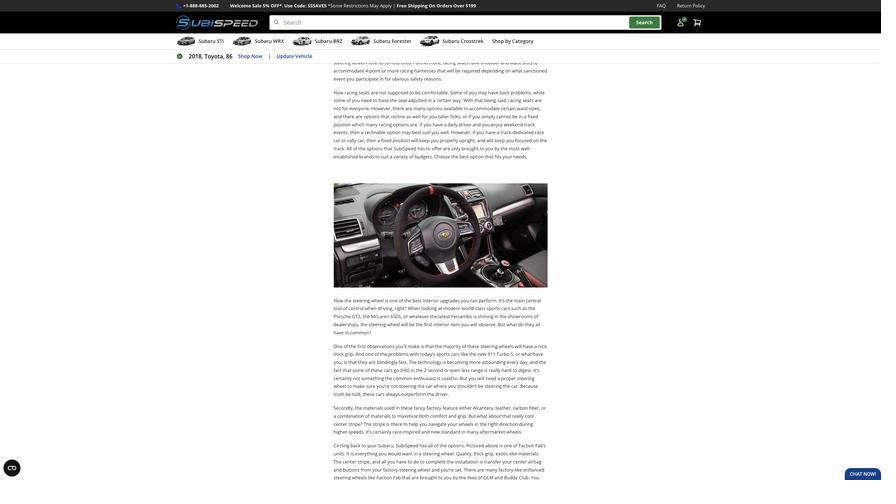 Task type: describe. For each thing, give the bounding box(es) containing it.
to right brands
[[376, 153, 380, 160]]

1 vertical spatial option
[[470, 153, 484, 160]]

a right from
[[533, 19, 535, 26]]

stripe,
[[358, 459, 371, 465]]

now inside shop now link
[[252, 53, 262, 59]]

comfortable.
[[422, 89, 449, 96]]

good
[[397, 43, 408, 50]]

the left new
[[470, 351, 477, 357]]

brought inside the now racing seats are not supposed to be comfortable. some of you may have back problems, while some of you need to have the seat adjusted in a certain way. with that being said, racing seats are not for everyone. however, there are many options available to accommodate certain waist sizes, and there are options that recline as well for you taller folks, or if you simply cannot be in a fixed position which many racing options are. if you have a daily driver and you enjoy weekend track events, then a reclinable option may best suit you well. however, if you have a track-dedicated race car or rally car, then a fixed position will keep you properly upright, and will keep you focused on the track. all of the options that subispeed has to offer are only brought to you by the most well- established brands to suit a variety of budgets. choose the best option that fits your needs.
[[462, 145, 479, 152]]

the left main
[[506, 297, 513, 304]]

would
[[388, 451, 401, 457]]

stripe?
[[349, 421, 363, 427]]

is inside secondly, the materials used in these fancy factory feature either alcantara, leather, carbon fiber, or a combination of materials to maximize both comfort and grip. but what about that really cool center stripe? the stripe is there to help you navigate your wheels in the right direction during higher speeds. it's certainly race-inspired and now standard in many aftermarket wheels.
[[387, 421, 390, 427]]

to down with
[[464, 105, 469, 112]]

right
[[488, 421, 498, 427]]

well.
[[441, 129, 450, 136]]

+1-888-885-2002 link
[[183, 2, 219, 10]]

shop by category
[[492, 38, 534, 44]]

brought inside circling back to your subaru, subispeed has all of the options. pictured above is one of faction fab's units. it is everything you would want in a steering wheel. quality, thick grip, exotic-like materials. the center stripe, and all you have to do to complete the installation is transfer your center airbag and buttons from your factory steering wheel and you're set. there are many factory-like enhanced steering wheels like faction fab that are brought to you by the likes of olm and buddy club.
[[420, 475, 438, 480]]

race inside the now racing seats are not supposed to be comfortable. some of you may have back problems, while some of you need to have the seat adjusted in a certain way. with that being said, racing seats are not for everyone. however, there are many options available to accommodate certain waist sizes, and there are options that recline as well for you taller folks, or if you simply cannot be in a fixed position which many racing options are. if you have a daily driver and you enjoy weekend track events, then a reclinable option may best suit you well. however, if you have a track-dedicated race car or rally car, then a fixed position will keep you properly upright, and will keep you focused on the track. all of the options that subispeed has to offer are only brought to you by the most well- established brands to suit a variety of budgets. choose the best option that fits your needs.
[[535, 129, 545, 136]]

1 horizontal spatial then
[[367, 137, 377, 144]]

or up the driver
[[463, 113, 468, 120]]

some inside the now racing seats are not supposed to be comfortable. some of you may have back problems, while some of you need to have the seat adjusted in a certain way. with that being said, racing seats are not for everyone. however, there are many options available to accommodate certain waist sizes, and there are options that recline as well for you taller folks, or if you simply cannot be in a fixed position which many racing options are. if you have a daily driver and you enjoy weekend track events, then a reclinable option may best suit you well. however, if you have a track-dedicated race car or rally car, then a fixed position will keep you properly upright, and will keep you focused on the track. all of the options that subispeed has to offer are only brought to you by the most well- established brands to suit a variety of budgets. choose the best option that fits your needs.
[[334, 97, 346, 104]]

and left now at the bottom left of the page
[[422, 429, 430, 435]]

perform.
[[479, 297, 498, 304]]

subispeed logo image
[[176, 15, 258, 30]]

2 vertical spatial all
[[382, 459, 387, 465]]

by inside dropdown button
[[506, 38, 511, 44]]

well-
[[521, 145, 531, 152]]

+1-
[[183, 2, 190, 9]]

be up the adjusted
[[416, 89, 421, 96]]

of inside secondly, the materials used in these fancy factory feature either alcantara, leather, carbon fiber, or a combination of materials to maximize both comfort and grip. but what about that really cool center stripe? the stripe is there to help you navigate your wheels in the right direction during higher speeds. it's certainly race-inspired and now standard in many aftermarket wheels.
[[366, 413, 370, 419]]

orders
[[437, 2, 453, 9]]

not left everyone.
[[334, 105, 341, 112]]

0 horizontal spatial on
[[493, 19, 499, 26]]

majority
[[444, 343, 461, 349]]

many down the adjusted
[[414, 105, 426, 112]]

support.
[[470, 43, 488, 50]]

sanctioned
[[524, 68, 548, 74]]

racing down onto.
[[400, 68, 413, 74]]

the up fits
[[501, 145, 508, 152]]

in down point
[[380, 76, 384, 82]]

be left "told," at the bottom of page
[[346, 391, 351, 397]]

driving,
[[378, 305, 394, 312]]

the down when
[[363, 313, 370, 320]]

0 vertical spatial certain
[[437, 97, 452, 104]]

grip. inside one of the first observations you'll make is that the majority of these steering wheels will have a nice thick grip. and one of the problems with today's sports cars like the new 911 turbo s, or what have you, is that they are blindingly fast. the technology is becoming more astounding every day, and the fact that some of these cars go 0-60 in the 2 second or even less range is really hard to digest. it's certainly not something the common enthusiast is used to. but you will need a proper steering wheel to make sure you're not steering the car where you shouldn't be steering the car. because truth be told, these cars always outperform the driver.
[[345, 351, 355, 357]]

return policy
[[678, 2, 706, 9]]

subaru brz button
[[293, 35, 343, 49]]

local inside "and it's true racing seats don't exactly look like the captain's chair, they serve a purpose and that is to keep you more focused on the road. from a barebones standpoint, racing seats are designed with aggressive side bolsters to prevent your body's weight from shifting heavily from side to side during lateral loads. now the factory seats in most subaru wrx eras had a good combination of comfort and support. but if you ever driven through a high-speed double apex at your local or abroad race track, you're going to be using your steering wheel more so to hold onto. furthermore, racing seats have shoulder and waist slots to accommodate 4-point or more racing harnesses that will be required depending on what sanctioned event you participate in for obvious safety reasons."
[[425, 52, 434, 58]]

racing down event
[[345, 89, 358, 96]]

sports inside one of the first observations you'll make is that the majority of these steering wheels will have a nice thick grip. and one of the problems with today's sports cars like the new 911 turbo s, or what have you, is that they are blindingly fast. the technology is becoming more astounding every day, and the fact that some of these cars go 0-60 in the 2 second or even less range is really hard to digest. it's certainly not something the common enthusiast is used to. but you will need a proper steering wheel to make sure you're not steering the car where you shouldn't be steering the car. because truth be told, these cars always outperform the driver.
[[437, 351, 450, 357]]

wheels inside one of the first observations you'll make is that the majority of these steering wheels will have a nice thick grip. and one of the problems with today's sports cars like the new 911 turbo s, or what have you, is that they are blindingly fast. the technology is becoming more astounding every day, and the fact that some of these cars go 0-60 in the 2 second or even less range is really hard to digest. it's certainly not something the common enthusiast is used to. but you will need a proper steering wheel to make sure you're not steering the car where you shouldn't be steering the car. because truth be told, these cars always outperform the driver.
[[499, 343, 514, 349]]

now racing seats are not supposed to be comfortable. some of you may have back problems, while some of you need to have the seat adjusted in a certain way. with that being said, racing seats are not for everyone. however, there are many options available to accommodate certain waist sizes, and there are options that recline as well for you taller folks, or if you simply cannot be in a fixed position which many racing options are. if you have a daily driver and you enjoy weekend track events, then a reclinable option may best suit you well. however, if you have a track-dedicated race car or rally car, then a fixed position will keep you properly upright, and will keep you focused on the track. all of the options that subispeed has to offer are only brought to you by the most well- established brands to suit a variety of budgets. choose the best option that fits your needs.
[[334, 89, 547, 160]]

and inside one of the first observations you'll make is that the majority of these steering wheels will have a nice thick grip. and one of the problems with today's sports cars like the new 911 turbo s, or what have you, is that they are blindingly fast. the technology is becoming more astounding every day, and the fact that some of these cars go 0-60 in the 2 second or even less range is really hard to digest. it's certainly not something the common enthusiast is used to. but you will need a proper steering wheel to make sure you're not steering the car where you shouldn't be steering the car. because truth be told, these cars always outperform the driver.
[[356, 351, 364, 357]]

you're inside one of the first observations you'll make is that the majority of these steering wheels will have a nice thick grip. and one of the problems with today's sports cars like the new 911 turbo s, or what have you, is that they are blindingly fast. the technology is becoming more astounding every day, and the fact that some of these cars go 0-60 in the 2 second or even less range is really hard to digest. it's certainly not something the common enthusiast is used to. but you will need a proper steering wheel to make sure you're not steering the car where you shouldn't be steering the car. because truth be told, these cars always outperform the driver.
[[377, 383, 390, 389]]

both
[[419, 413, 429, 419]]

or left abroad
[[436, 52, 440, 58]]

olm
[[484, 475, 494, 480]]

center down it
[[343, 459, 357, 465]]

track
[[525, 121, 535, 128]]

crosstrek
[[461, 38, 484, 44]]

ever
[[510, 43, 520, 50]]

is right you,
[[344, 359, 347, 365]]

double
[[381, 52, 396, 58]]

and down feature
[[449, 413, 457, 419]]

1 vertical spatial may
[[478, 89, 487, 96]]

0 horizontal spatial position
[[334, 121, 351, 128]]

are up olm
[[478, 467, 485, 473]]

wheel inside one of the first observations you'll make is that the majority of these steering wheels will have a nice thick grip. and one of the problems with today's sports cars like the new 911 turbo s, or what have you, is that they are blindingly fast. the technology is becoming more astounding every day, and the fact that some of these cars go 0-60 in the 2 second or even less range is really hard to digest. it's certainly not something the common enthusiast is used to. but you will need a proper steering wheel to make sure you're not steering the car where you shouldn't be steering the car. because truth be told, these cars always outperform the driver.
[[334, 383, 347, 389]]

everything
[[356, 451, 378, 457]]

while
[[534, 89, 545, 96]]

navigate
[[429, 421, 447, 427]]

1 horizontal spatial |
[[393, 2, 396, 9]]

the left showrooms
[[500, 313, 507, 320]]

racing seats do arrest the attention of onlookers at your local car meet or even by the average accountant walking back to their 4-runner out of the grocery store. people may think, "
[[334, 0, 535, 10]]

car inside racing seats do arrest the attention of onlookers at your local car meet or even by the average accountant walking back to their 4-runner out of the grocery store. people may think, "
[[466, 0, 473, 2]]

onlookers
[[416, 0, 438, 2]]

the up wheel.
[[440, 443, 447, 449]]

2 horizontal spatial keep
[[495, 137, 505, 144]]

back inside the now racing seats are not supposed to be comfortable. some of you may have back problems, while some of you need to have the seat adjusted in a certain way. with that being said, racing seats are not for everyone. however, there are many options available to accommodate certain waist sizes, and there are options that recline as well for you taller folks, or if you simply cannot be in a fixed position which many racing options are. if you have a daily driver and you enjoy weekend track events, then a reclinable option may best suit you well. however, if you have a track-dedicated race car or rally car, then a fixed position will keep you properly upright, and will keep you focused on the track. all of the options that subispeed has to offer are only brought to you by the most well- established brands to suit a variety of budgets. choose the best option that fits your needs.
[[500, 89, 510, 96]]

1 vertical spatial if
[[469, 113, 472, 120]]

out
[[424, 3, 431, 10]]

0 vertical spatial there
[[393, 105, 405, 112]]

that right "fact"
[[343, 367, 352, 373]]

code:
[[294, 2, 307, 9]]

seats down purpose
[[398, 27, 409, 34]]

maximize
[[398, 413, 418, 419]]

is up the second
[[443, 359, 446, 365]]

they inside now the steering wheel is one of the best interior upgrades you can perform. it's the main central tool of control when driving, right? when looking at modern world-class sports cars such as the porsche gt3, the mclaren 650s, or whatever the latest ferrambo is shining in the showrooms of dealerships, the steering wheel will be the first interior item you will observe. but what do they all have in common?
[[525, 321, 535, 328]]

a down the reclinable
[[378, 137, 380, 144]]

button image
[[677, 18, 685, 27]]

fab's
[[536, 443, 546, 449]]

now inside "and it's true racing seats don't exactly look like the captain's chair, they serve a purpose and that is to keep you more focused on the road. from a barebones standpoint, racing seats are designed with aggressive side bolsters to prevent your body's weight from shifting heavily from side to side during lateral loads. now the factory seats in most subaru wrx eras had a good combination of comfort and support. but if you ever driven through a high-speed double apex at your local or abroad race track, you're going to be using your steering wheel more so to hold onto. furthermore, racing seats have shoulder and waist slots to accommodate 4-point or more racing harnesses that will be required depending on what sanctioned event you participate in for obvious safety reasons."
[[489, 35, 499, 42]]

0 vertical spatial materials
[[364, 405, 383, 411]]

focused inside the now racing seats are not supposed to be comfortable. some of you may have back problems, while some of you need to have the seat adjusted in a certain way. with that being said, racing seats are not for everyone. however, there are many options available to accommodate certain waist sizes, and there are options that recline as well for you taller folks, or if you simply cannot be in a fixed position which many racing options are. if you have a daily driver and you enjoy weekend track events, then a reclinable option may best suit you well. however, if you have a track-dedicated race car or rally car, then a fixed position will keep you properly upright, and will keep you focused on the track. all of the options that subispeed has to offer are only brought to you by the most well- established brands to suit a variety of budgets. choose the best option that fits your needs.
[[516, 137, 532, 144]]

that right with
[[475, 97, 483, 104]]

*some restrictions may apply | free shipping on orders over $199
[[328, 2, 476, 9]]

or inside now the steering wheel is one of the best interior upgrades you can perform. it's the main central tool of control when driving, right? when looking at modern world-class sports cars such as the porsche gt3, the mclaren 650s, or whatever the latest ferrambo is shining in the showrooms of dealerships, the steering wheel will be the first interior item you will observe. but what do they all have in common?
[[404, 313, 408, 320]]

your right using
[[533, 52, 543, 58]]

shop now link
[[238, 52, 262, 60]]

grip,
[[485, 451, 495, 457]]

cars left the always
[[376, 391, 385, 397]]

at inside racing seats do arrest the attention of onlookers at your local car meet or even by the average accountant walking back to their 4-runner out of the grocery store. people may think, "
[[439, 0, 443, 2]]

0 vertical spatial interior
[[423, 297, 439, 304]]

1 vertical spatial position
[[393, 137, 410, 144]]

the up true
[[438, 3, 445, 10]]

local inside racing seats do arrest the attention of onlookers at your local car meet or even by the average accountant walking back to their 4-runner out of the grocery store. people may think, "
[[455, 0, 465, 2]]

steering down buttons
[[334, 475, 351, 480]]

911
[[488, 351, 496, 357]]

walking
[[359, 3, 375, 10]]

not up the always
[[391, 383, 398, 389]]

but inside "and it's true racing seats don't exactly look like the captain's chair, they serve a purpose and that is to keep you more focused on the road. from a barebones standpoint, racing seats are designed with aggressive side bolsters to prevent your body's weight from shifting heavily from side to side during lateral loads. now the factory seats in most subaru wrx eras had a good combination of comfort and support. but if you ever driven through a high-speed double apex at your local or abroad race track, you're going to be using your steering wheel more so to hold onto. furthermore, racing seats have shoulder and waist slots to accommodate 4-point or more racing harnesses that will be required depending on what sanctioned event you participate in for obvious safety reasons."
[[489, 43, 496, 50]]

0 vertical spatial suit
[[423, 129, 431, 136]]

to left offer
[[427, 145, 431, 152]]

that inside that looks comfortable"
[[518, 3, 526, 10]]

0 vertical spatial best
[[412, 129, 422, 136]]

subaru for subaru brz
[[315, 38, 332, 44]]

keep inside "and it's true racing seats don't exactly look like the captain's chair, they serve a purpose and that is to keep you more focused on the road. from a barebones standpoint, racing seats are designed with aggressive side bolsters to prevent your body's weight from shifting heavily from side to side during lateral loads. now the factory seats in most subaru wrx eras had a good combination of comfort and support. but if you ever driven through a high-speed double apex at your local or abroad race track, you're going to be using your steering wheel more so to hold onto. furthermore, racing seats have shoulder and waist slots to accommodate 4-point or more racing harnesses that will be required depending on what sanctioned event you participate in for obvious safety reasons."
[[442, 19, 452, 26]]

1 vertical spatial materials
[[371, 413, 391, 419]]

subaru sti button
[[176, 35, 224, 49]]

that up "designed"
[[422, 19, 430, 26]]

taller
[[439, 113, 449, 120]]

may
[[370, 2, 379, 9]]

racing down problems,
[[509, 97, 522, 104]]

650s,
[[391, 313, 402, 320]]

one of the first observations you'll make is that the majority of these steering wheels will have a nice thick grip. and one of the problems with today's sports cars like the new 911 turbo s, or what have you, is that they are blindingly fast. the technology is becoming more astounding every day, and the fact that some of these cars go 0-60 in the 2 second or even less range is really hard to digest. it's certainly not something the common enthusiast is used to. but you will need a proper steering wheel to make sure you're not steering the car where you shouldn't be steering the car. because truth be told, these cars always outperform the driver.
[[334, 343, 547, 397]]

now inside now the steering wheel is one of the best interior upgrades you can perform. it's the main central tool of control when driving, right? when looking at modern world-class sports cars such as the porsche gt3, the mclaren 650s, or whatever the latest ferrambo is shining in the showrooms of dealerships, the steering wheel will be the first interior item you will observe. but what do they all have in common?
[[334, 297, 344, 304]]

such
[[512, 305, 522, 312]]

0 vertical spatial option
[[387, 129, 401, 136]]

search button
[[630, 17, 661, 28]]

accommodate inside "and it's true racing seats don't exactly look like the captain's chair, they serve a purpose and that is to keep you more focused on the road. from a barebones standpoint, racing seats are designed with aggressive side bolsters to prevent your body's weight from shifting heavily from side to side during lateral loads. now the factory seats in most subaru wrx eras had a good combination of comfort and support. but if you ever driven through a high-speed double apex at your local or abroad race track, you're going to be using your steering wheel more so to hold onto. furthermore, racing seats have shoulder and waist slots to accommodate 4-point or more racing harnesses that will be required depending on what sanctioned event you participate in for obvious safety reasons."
[[334, 68, 364, 74]]

has inside the now racing seats are not supposed to be comfortable. some of you may have back problems, while some of you need to have the seat adjusted in a certain way. with that being said, racing seats are not for everyone. however, there are many options available to accommodate certain waist sizes, and there are options that recline as well for you taller folks, or if you simply cannot be in a fixed position which many racing options are. if you have a daily driver and you enjoy weekend track events, then a reclinable option may best suit you well. however, if you have a track-dedicated race car or rally car, then a fixed position will keep you properly upright, and will keep you focused on the track. all of the options that subispeed has to offer are only brought to you by the most well- established brands to suit a variety of budgets. choose the best option that fits your needs.
[[418, 145, 425, 152]]

to left "complete" on the bottom
[[421, 459, 425, 465]]

first inside one of the first observations you'll make is that the majority of these steering wheels will have a nice thick grip. and one of the problems with today's sports cars like the new 911 turbo s, or what have you, is that they are blindingly fast. the technology is becoming more astounding every day, and the fact that some of these cars go 0-60 in the 2 second or even less range is really hard to digest. it's certainly not something the common enthusiast is used to. but you will need a proper steering wheel to make sure you're not steering the car where you shouldn't be steering the car. because truth be told, these cars always outperform the driver.
[[358, 343, 366, 349]]

1 horizontal spatial all
[[429, 443, 433, 449]]

1 vertical spatial on
[[506, 68, 511, 74]]

is up exotic- at the right bottom of page
[[500, 443, 503, 449]]

need inside the now racing seats are not supposed to be comfortable. some of you may have back problems, while some of you need to have the seat adjusted in a certain way. with that being said, racing seats are not for everyone. however, there are many options available to accommodate certain waist sizes, and there are options that recline as well for you taller folks, or if you simply cannot be in a fixed position which many racing options are. if you have a daily driver and you enjoy weekend track events, then a reclinable option may best suit you well. however, if you have a track-dedicated race car or rally car, then a fixed position will keep you properly upright, and will keep you focused on the track. all of the options that subispeed has to offer are only brought to you by the most well- established brands to suit a variety of budgets. choose the best option that fits your needs.
[[361, 97, 372, 104]]

to right only
[[480, 145, 485, 152]]

it's inside one of the first observations you'll make is that the majority of these steering wheels will have a nice thick grip. and one of the problems with today's sports cars like the new 911 turbo s, or what have you, is that they are blindingly fast. the technology is becoming more astounding every day, and the fact that some of these cars go 0-60 in the 2 second or even less range is really hard to digest. it's certainly not something the common enthusiast is used to. but you will need a proper steering wheel to make sure you're not steering the car where you shouldn't be steering the car. because truth be told, these cars always outperform the driver.
[[534, 367, 540, 373]]

when
[[408, 305, 421, 312]]

0 horizontal spatial suit
[[381, 153, 389, 160]]

to left prevent on the right top
[[501, 27, 505, 34]]

showrooms
[[508, 313, 533, 320]]

airbag
[[529, 459, 542, 465]]

cool
[[525, 413, 534, 419]]

open widget image
[[4, 460, 20, 477]]

when
[[365, 305, 377, 312]]

the left driver.
[[428, 391, 435, 397]]

established
[[334, 153, 358, 160]]

they inside "and it's true racing seats don't exactly look like the captain's chair, they serve a purpose and that is to keep you more focused on the road. from a barebones standpoint, racing seats are designed with aggressive side bolsters to prevent your body's weight from shifting heavily from side to side during lateral loads. now the factory seats in most subaru wrx eras had a good combination of comfort and support. but if you ever driven through a high-speed double apex at your local or abroad race track, you're going to be using your steering wheel more so to hold onto. furthermore, racing seats have shoulder and waist slots to accommodate 4-point or more racing harnesses that will be required depending on what sanctioned event you participate in for obvious safety reasons."
[[367, 19, 376, 26]]

prevent
[[506, 27, 523, 34]]

captain's
[[334, 19, 353, 26]]

your up the furthermore,
[[414, 52, 423, 58]]

the right one at the bottom of the page
[[350, 343, 357, 349]]

for inside "and it's true racing seats don't exactly look like the captain's chair, they serve a purpose and that is to keep you more focused on the road. from a barebones standpoint, racing seats are designed with aggressive side bolsters to prevent your body's weight from shifting heavily from side to side during lateral loads. now the factory seats in most subaru wrx eras had a good combination of comfort and support. but if you ever driven through a high-speed double apex at your local or abroad race track, you're going to be using your steering wheel more so to hold onto. furthermore, racing seats have shoulder and waist slots to accommodate 4-point or more racing harnesses that will be required depending on what sanctioned event you participate in for obvious safety reasons."
[[385, 76, 391, 82]]

racing up the reclinable
[[379, 121, 392, 128]]

1 vertical spatial there
[[343, 113, 355, 120]]

by inside racing seats do arrest the attention of onlookers at your local car meet or even by the average accountant walking back to their 4-runner out of the grocery store. people may think, "
[[503, 0, 508, 2]]

steering up "complete" on the bottom
[[423, 451, 440, 457]]

but inside one of the first observations you'll make is that the majority of these steering wheels will have a nice thick grip. and one of the problems with today's sports cars like the new 911 turbo s, or what have you, is that they are blindingly fast. the technology is becoming more astounding every day, and the fact that some of these cars go 0-60 in the 2 second or even less range is really hard to digest. it's certainly not something the common enthusiast is used to. but you will need a proper steering wheel to make sure you're not steering the car where you shouldn't be steering the car. because truth be told, these cars always outperform the driver.
[[460, 375, 468, 381]]

the inside one of the first observations you'll make is that the majority of these steering wheels will have a nice thick grip. and one of the problems with today's sports cars like the new 911 turbo s, or what have you, is that they are blindingly fast. the technology is becoming more astounding every day, and the fact that some of these cars go 0-60 in the 2 second or even less range is really hard to digest. it's certainly not something the common enthusiast is used to. but you will need a proper steering wheel to make sure you're not steering the car where you shouldn't be steering the car. because truth be told, these cars always outperform the driver.
[[409, 359, 417, 365]]

if
[[420, 121, 423, 128]]

is up "today's"
[[421, 343, 424, 349]]

1 vertical spatial faction
[[377, 475, 392, 480]]

really inside secondly, the materials used in these fancy factory feature either alcantara, leather, carbon fiber, or a combination of materials to maximize both comfort and grip. but what about that really cool center stripe? the stripe is there to help you navigate your wheels in the right direction during higher speeds. it's certainly race-inspired and now standard in many aftermarket wheels.
[[513, 413, 524, 419]]

to down want
[[408, 459, 413, 465]]

you're inside circling back to your subaru, subispeed has all of the options. pictured above is one of faction fab's units. it is everything you would want in a steering wheel. quality, thick grip, exotic-like materials. the center stripe, and all you have to do to complete the installation is transfer your center airbag and buttons from your factory steering wheel and you're set. there are many factory-like enhanced steering wheels like faction fab that are brought to you by the likes of olm and buddy club.
[[441, 467, 454, 473]]

one inside now the steering wheel is one of the best interior upgrades you can perform. it's the main central tool of control when driving, right? when looking at modern world-class sports cars such as the porsche gt3, the mclaren 650s, or whatever the latest ferrambo is shining in the showrooms of dealerships, the steering wheel will be the first interior item you will observe. but what do they all have in common?
[[390, 297, 398, 304]]

required
[[462, 68, 481, 74]]

wheels inside circling back to your subaru, subispeed has all of the options. pictured above is one of faction fab's units. it is everything you would want in a steering wheel. quality, thick grip, exotic-like materials. the center stripe, and all you have to do to complete the installation is transfer your center airbag and buttons from your factory steering wheel and you're set. there are many factory-like enhanced steering wheels like faction fab that are brought to you by the likes of olm and buddy club.
[[352, 475, 367, 480]]

steering down mclaren
[[369, 321, 386, 328]]

seats down store.
[[463, 11, 474, 18]]

offer
[[432, 145, 442, 152]]

have inside now the steering wheel is one of the best interior upgrades you can perform. it's the main central tool of control when driving, right? when looking at modern world-class sports cars such as the porsche gt3, the mclaren 650s, or whatever the latest ferrambo is shining in the showrooms of dealerships, the steering wheel will be the first interior item you will observe. but what do they all have in common?
[[334, 329, 344, 336]]

is up driving,
[[385, 297, 389, 304]]

to left 'help'
[[404, 421, 408, 427]]

shop now
[[238, 53, 262, 59]]

0 horizontal spatial however,
[[372, 105, 392, 112]]

to inside racing seats do arrest the attention of onlookers at your local car meet or even by the average accountant walking back to their 4-runner out of the grocery store. people may think, "
[[387, 3, 392, 10]]

more inside one of the first observations you'll make is that the majority of these steering wheels will have a nice thick grip. and one of the problems with today's sports cars like the new 911 turbo s, or what have you, is that they are blindingly fast. the technology is becoming more astounding every day, and the fact that some of these cars go 0-60 in the 2 second or even less range is really hard to digest. it's certainly not something the common enthusiast is used to. but you will need a proper steering wheel to make sure you're not steering the car where you shouldn't be steering the car. because truth be told, these cars always outperform the driver.
[[470, 359, 481, 365]]

buttons
[[343, 467, 360, 473]]

track,
[[468, 52, 480, 58]]

and right the driver
[[473, 121, 481, 128]]

road.
[[508, 19, 519, 26]]

car.
[[512, 383, 519, 389]]

steering down proper
[[485, 383, 502, 389]]

that right you,
[[349, 359, 357, 365]]

think,
[[503, 3, 515, 10]]

even inside racing seats do arrest the attention of onlookers at your local car meet or even by the average accountant walking back to their 4-runner out of the grocery store. people may think, "
[[492, 0, 502, 2]]

is up 'where'
[[437, 375, 441, 381]]

wheel inside "and it's true racing seats don't exactly look like the captain's chair, they serve a purpose and that is to keep you more focused on the road. from a barebones standpoint, racing seats are designed with aggressive side bolsters to prevent your body's weight from shifting heavily from side to side during lateral loads. now the factory seats in most subaru wrx eras had a good combination of comfort and support. but if you ever driven through a high-speed double apex at your local or abroad race track, you're going to be using your steering wheel more so to hold onto. furthermore, racing seats have shoulder and waist slots to accommodate 4-point or more racing harnesses that will be required depending on what sanctioned event you participate in for obvious safety reasons."
[[352, 60, 365, 66]]

control
[[349, 305, 364, 312]]

that left recline
[[381, 113, 390, 120]]

a left daily at the right top of the page
[[444, 121, 447, 128]]

that down their
[[392, 11, 400, 18]]

store.
[[464, 3, 476, 10]]

technology
[[418, 359, 442, 365]]

blindingly
[[377, 359, 398, 365]]

is right it
[[351, 451, 354, 457]]

fact
[[334, 367, 342, 373]]

will down enjoy
[[487, 137, 494, 144]]

subaru inside "and it's true racing seats don't exactly look like the captain's chair, they serve a purpose and that is to keep you more focused on the road. from a barebones standpoint, racing seats are designed with aggressive side bolsters to prevent your body's weight from shifting heavily from side to side during lateral loads. now the factory seats in most subaru wrx eras had a good combination of comfort and support. but if you ever driven through a high-speed double apex at your local or abroad race track, you're going to be using your steering wheel more so to hold onto. furthermore, racing seats have shoulder and waist slots to accommodate 4-point or more racing harnesses that will be required depending on what sanctioned event you participate in for obvious safety reasons."
[[346, 43, 361, 50]]

wheels inside secondly, the materials used in these fancy factory feature either alcantara, leather, carbon fiber, or a combination of materials to maximize both comfort and grip. but what about that really cool center stripe? the stripe is there to help you navigate your wheels in the right direction during higher speeds. it's certainly race-inspired and now standard in many aftermarket wheels.
[[459, 421, 474, 427]]

1 vertical spatial |
[[268, 52, 271, 60]]

first inside now the steering wheel is one of the best interior upgrades you can perform. it's the main central tool of control when driving, right? when looking at modern world-class sports cars such as the porsche gt3, the mclaren 650s, or whatever the latest ferrambo is shining in the showrooms of dealerships, the steering wheel will be the first interior item you will observe. but what do they all have in common?
[[424, 321, 433, 328]]

have down taller
[[433, 121, 443, 128]]

during inside "and it's true racing seats don't exactly look like the captain's chair, they serve a purpose and that is to keep you more focused on the road. from a barebones standpoint, racing seats are designed with aggressive side bolsters to prevent your body's weight from shifting heavily from side to side during lateral loads. now the factory seats in most subaru wrx eras had a good combination of comfort and support. but if you ever driven through a high-speed double apex at your local or abroad race track, you're going to be using your steering wheel more so to hold onto. furthermore, racing seats have shoulder and waist slots to accommodate 4-point or more racing harnesses that will be required depending on what sanctioned event you participate in for obvious safety reasons."
[[446, 35, 460, 42]]

obvious
[[393, 76, 409, 82]]

sports inside now the steering wheel is one of the best interior upgrades you can perform. it's the main central tool of control when driving, right? when looking at modern world-class sports cars such as the porsche gt3, the mclaren 650s, or whatever the latest ferrambo is shining in the showrooms of dealerships, the steering wheel will be the first interior item you will observe. but what do they all have in common?
[[487, 305, 501, 312]]

these up something
[[371, 367, 383, 373]]

the down wheel.
[[447, 459, 454, 465]]

in left right
[[475, 421, 479, 427]]

or inside racing seats do arrest the attention of onlookers at your local car meet or even by the average accountant walking back to their 4-runner out of the grocery store. people may think, "
[[486, 0, 491, 2]]

back inside circling back to your subaru, subispeed has all of the options. pictured above is one of faction fab's units. it is everything you would want in a steering wheel. quality, thick grip, exotic-like materials. the center stripe, and all you have to do to complete the installation is transfer your center airbag and buttons from your factory steering wheel and you're set. there are many factory-like enhanced steering wheels like faction fab that are brought to you by the likes of olm and buddy club.
[[351, 443, 361, 449]]

center inside secondly, the materials used in these fancy factory feature either alcantara, leather, carbon fiber, or a combination of materials to maximize both comfort and grip. but what about that really cool center stripe? the stripe is there to help you navigate your wheels in the right direction during higher speeds. it's certainly race-inspired and now standard in many aftermarket wheels.
[[334, 421, 348, 427]]

1 vertical spatial for
[[342, 105, 348, 112]]

and left buttons
[[334, 467, 342, 473]]

comfortable"
[[334, 11, 360, 18]]

0 vertical spatial make
[[408, 343, 420, 349]]

steering down digest.
[[518, 375, 535, 381]]

the down "told," at the bottom of page
[[355, 405, 362, 411]]

quality,
[[457, 451, 473, 457]]

are down while
[[535, 97, 542, 104]]

will left observe. at the right bottom of page
[[471, 321, 478, 328]]

1 vertical spatial fixed
[[381, 137, 392, 144]]

grip. inside secondly, the materials used in these fancy factory feature either alcantara, leather, carbon fiber, or a combination of materials to maximize both comfort and grip. but what about that really cool center stripe? the stripe is there to help you navigate your wheels in the right direction during higher speeds. it's certainly race-inspired and now standard in many aftermarket wheels.
[[458, 413, 468, 419]]

all inside now the steering wheel is one of the best interior upgrades you can perform. it's the main central tool of control when driving, right? when looking at modern world-class sports cars such as the porsche gt3, the mclaren 650s, or whatever the latest ferrambo is shining in the showrooms of dealerships, the steering wheel will be the first interior item you will observe. but what do they all have in common?
[[536, 321, 541, 328]]

there inside secondly, the materials used in these fancy factory feature either alcantara, leather, carbon fiber, or a combination of materials to maximize both comfort and grip. but what about that really cool center stripe? the stripe is there to help you navigate your wheels in the right direction during higher speeds. it's certainly race-inspired and now standard in many aftermarket wheels.
[[391, 421, 403, 427]]

the up think, at the top right of the page
[[510, 0, 517, 2]]

2 vertical spatial if
[[473, 129, 476, 136]]

race inside "and it's true racing seats don't exactly look like the captain's chair, they serve a purpose and that is to keep you more focused on the road. from a barebones standpoint, racing seats are designed with aggressive side bolsters to prevent your body's weight from shifting heavily from side to side during lateral loads. now the factory seats in most subaru wrx eras had a good combination of comfort and support. but if you ever driven through a high-speed double apex at your local or abroad race track, you're going to be using your steering wheel more so to hold onto. furthermore, racing seats have shoulder and waist slots to accommodate 4-point or more racing harnesses that will be required depending on what sanctioned event you participate in for obvious safety reasons."
[[458, 52, 467, 58]]

1 vertical spatial interior
[[434, 321, 450, 328]]

a left proper
[[498, 375, 501, 381]]

does
[[381, 11, 391, 18]]

a inside secondly, the materials used in these fancy factory feature either alcantara, leather, carbon fiber, or a combination of materials to maximize both comfort and grip. but what about that really cool center stripe? the stripe is there to help you navigate your wheels in the right direction during higher speeds. it's certainly race-inspired and now standard in many aftermarket wheels.
[[334, 413, 336, 419]]

at inside "and it's true racing seats don't exactly look like the captain's chair, they serve a purpose and that is to keep you more focused on the road. from a barebones standpoint, racing seats are designed with aggressive side bolsters to prevent your body's weight from shifting heavily from side to side during lateral loads. now the factory seats in most subaru wrx eras had a good combination of comfort and support. but if you ever driven through a high-speed double apex at your local or abroad race track, you're going to be using your steering wheel more so to hold onto. furthermore, racing seats have shoulder and waist slots to accommodate 4-point or more racing harnesses that will be required depending on what sanctioned event you participate in for obvious safety reasons."
[[408, 52, 413, 58]]

are inside "and it's true racing seats don't exactly look like the captain's chair, they serve a purpose and that is to keep you more focused on the road. from a barebones standpoint, racing seats are designed with aggressive side bolsters to prevent your body's weight from shifting heavily from side to side during lateral loads. now the factory seats in most subaru wrx eras had a good combination of comfort and support. but if you ever driven through a high-speed double apex at your local or abroad race track, you're going to be using your steering wheel more so to hold onto. furthermore, racing seats have shoulder and waist slots to accommodate 4-point or more racing harnesses that will be required depending on what sanctioned event you participate in for obvious safety reasons."
[[410, 27, 417, 34]]

and right upright,
[[478, 137, 486, 144]]

budgets.
[[415, 153, 433, 160]]

enjoy
[[491, 121, 503, 128]]

your inside secondly, the materials used in these fancy factory feature either alcantara, leather, carbon fiber, or a combination of materials to maximize both comfort and grip. but what about that really cool center stripe? the stripe is there to help you navigate your wheels in the right direction during higher speeds. it's certainly race-inspired and now standard in many aftermarket wheels.
[[448, 421, 458, 427]]

shop by category button
[[492, 35, 534, 49]]

said,
[[498, 97, 508, 104]]

subaru crosstrek
[[443, 38, 484, 44]]

above
[[486, 443, 499, 449]]

1 horizontal spatial faction
[[519, 443, 535, 449]]

like left materials.
[[510, 451, 518, 457]]

a subaru sti thumbnail image image
[[176, 36, 196, 47]]

options down everyone.
[[364, 113, 380, 120]]

update vehicle button
[[277, 52, 313, 60]]

1 horizontal spatial fixed
[[528, 113, 539, 120]]

have inside "and it's true racing seats don't exactly look like the captain's chair, they serve a purpose and that is to keep you more focused on the road. from a barebones standpoint, racing seats are designed with aggressive side bolsters to prevent your body's weight from shifting heavily from side to side during lateral loads. now the factory seats in most subaru wrx eras had a good combination of comfort and support. but if you ever driven through a high-speed double apex at your local or abroad race track, you're going to be using your steering wheel more so to hold onto. furthermore, racing seats have shoulder and waist slots to accommodate 4-point or more racing harnesses that will be required depending on what sanctioned event you participate in for obvious safety reasons."
[[470, 60, 480, 66]]

these up new
[[468, 343, 480, 349]]

1 vertical spatial best
[[460, 153, 469, 160]]

sssave5
[[308, 2, 327, 9]]

search input field
[[270, 15, 662, 30]]

2 horizontal spatial side
[[473, 27, 481, 34]]

or left rally
[[342, 137, 346, 144]]

s,
[[511, 351, 515, 357]]

1 vertical spatial certain
[[501, 105, 516, 112]]

0 horizontal spatial "
[[368, 11, 370, 18]]

inspired
[[403, 429, 421, 435]]

0 horizontal spatial then
[[350, 129, 360, 136]]

observations
[[367, 343, 395, 349]]

adjusted
[[409, 97, 427, 104]]

or inside secondly, the materials used in these fancy factory feature either alcantara, leather, carbon fiber, or a combination of materials to maximize both comfort and grip. but what about that really cool center stripe? the stripe is there to help you navigate your wheels in the right direction during higher speeds. it's certainly race-inspired and now standard in many aftermarket wheels.
[[542, 405, 547, 411]]

2 vertical spatial may
[[402, 129, 411, 136]]

combination inside secondly, the materials used in these fancy factory feature either alcantara, leather, carbon fiber, or a combination of materials to maximize both comfort and grip. but what about that really cool center stripe? the stripe is there to help you navigate your wheels in the right direction during higher speeds. it's certainly race-inspired and now standard in many aftermarket wheels.
[[338, 413, 364, 419]]

a left high-
[[352, 52, 355, 58]]

accommodate inside the now racing seats are not supposed to be comfortable. some of you may have back problems, while some of you need to have the seat adjusted in a certain way. with that being said, racing seats are not for everyone. however, there are many options available to accommodate certain waist sizes, and there are options that recline as well for you taller folks, or if you simply cannot be in a fixed position which many racing options are. if you have a daily driver and you enjoy weekend track events, then a reclinable option may best suit you well. however, if you have a track-dedicated race car or rally car, then a fixed position will keep you properly upright, and will keep you focused on the track. all of the options that subispeed has to offer are only brought to you by the most well- established brands to suit a variety of budgets. choose the best option that fits your needs.
[[470, 105, 500, 112]]

a right the "had"
[[393, 43, 396, 50]]

rally
[[348, 137, 357, 144]]

and down "complete" on the bottom
[[432, 467, 440, 473]]

category
[[513, 38, 534, 44]]

as inside the now racing seats are not supposed to be comfortable. some of you may have back problems, while some of you need to have the seat adjusted in a certain way. with that being said, racing seats are not for everyone. however, there are many options available to accommodate certain waist sizes, and there are options that recline as well for you taller folks, or if you simply cannot be in a fixed position which many racing options are. if you have a daily driver and you enjoy weekend track events, then a reclinable option may best suit you well. however, if you have a track-dedicated race car or rally car, then a fixed position will keep you properly upright, and will keep you focused on the track. all of the options that subispeed has to offer are only brought to you by the most well- established brands to suit a variety of budgets. choose the best option that fits your needs.
[[407, 113, 411, 120]]

in right standard
[[462, 429, 466, 435]]

cars inside now the steering wheel is one of the best interior upgrades you can perform. it's the main central tool of control when driving, right? when looking at modern world-class sports cars such as the porsche gt3, the mclaren 650s, or whatever the latest ferrambo is shining in the showrooms of dealerships, the steering wheel will be the first interior item you will observe. but what do they all have in common?
[[502, 305, 511, 312]]

but inside secondly, the materials used in these fancy factory feature either alcantara, leather, carbon fiber, or a combination of materials to maximize both comfort and grip. but what about that really cool center stripe? the stripe is there to help you navigate your wheels in the right direction during higher speeds. it's certainly race-inspired and now standard in many aftermarket wheels.
[[469, 413, 476, 419]]

racing up shifting
[[383, 27, 397, 34]]

be left required
[[456, 68, 461, 74]]

the down nice
[[540, 359, 547, 365]]

the down set.
[[460, 475, 467, 480]]

to left sure
[[348, 383, 352, 389]]

heavily
[[393, 35, 407, 42]]

some
[[451, 89, 463, 96]]

central
[[526, 297, 541, 304]]

the down whatever
[[416, 321, 423, 328]]



Task type: locate. For each thing, give the bounding box(es) containing it.
subispeed
[[394, 145, 417, 152], [396, 443, 419, 449]]

to up 'sanctioned'
[[534, 60, 538, 66]]

way.
[[453, 97, 463, 104]]

2 vertical spatial on
[[534, 137, 539, 144]]

in right 60
[[411, 367, 415, 373]]

factory inside "and it's true racing seats don't exactly look like the captain's chair, they serve a purpose and that is to keep you more focused on the road. from a barebones standpoint, racing seats are designed with aggressive side bolsters to prevent your body's weight from shifting heavily from side to side during lateral loads. now the factory seats in most subaru wrx eras had a good combination of comfort and support. but if you ever driven through a high-speed double apex at your local or abroad race track, you're going to be using your steering wheel more so to hold onto. furthermore, racing seats have shoulder and waist slots to accommodate 4-point or more racing harnesses that will be required depending on what sanctioned event you participate in for obvious safety reasons."
[[508, 35, 523, 42]]

in up maximize
[[396, 405, 400, 411]]

shop for shop now
[[238, 53, 250, 59]]

at inside now the steering wheel is one of the best interior upgrades you can perform. it's the main central tool of control when driving, right? when looking at modern world-class sports cars such as the porsche gt3, the mclaren 650s, or whatever the latest ferrambo is shining in the showrooms of dealerships, the steering wheel will be the first interior item you will observe. but what do they all have in common?
[[438, 305, 443, 312]]

by inside circling back to your subaru, subispeed has all of the options. pictured above is one of faction fab's units. it is everything you would want in a steering wheel. quality, thick grip, exotic-like materials. the center stripe, and all you have to do to complete the installation is transfer your center airbag and buttons from your factory steering wheel and you're set. there are many factory-like enhanced steering wheels like faction fab that are brought to you by the likes of olm and buddy club.
[[453, 475, 458, 480]]

back up said,
[[500, 89, 510, 96]]

accommodate
[[334, 68, 364, 74], [470, 105, 500, 112]]

like inside one of the first observations you'll make is that the majority of these steering wheels will have a nice thick grip. and one of the problems with today's sports cars like the new 911 turbo s, or what have you, is that they are blindingly fast. the technology is becoming more astounding every day, and the fact that some of these cars go 0-60 in the 2 second or even less range is really hard to digest. it's certainly not something the common enthusiast is used to. but you will need a proper steering wheel to make sure you're not steering the car where you shouldn't be steering the car. because truth be told, these cars always outperform the driver.
[[461, 351, 469, 357]]

really down astounding
[[489, 367, 501, 373]]

as inside now the steering wheel is one of the best interior upgrades you can perform. it's the main central tool of control when driving, right? when looking at modern world-class sports cars such as the porsche gt3, the mclaren 650s, or whatever the latest ferrambo is shining in the showrooms of dealerships, the steering wheel will be the first interior item you will observe. but what do they all have in common?
[[523, 305, 528, 312]]

or right the second
[[445, 367, 449, 373]]

1 horizontal spatial sports
[[487, 305, 501, 312]]

apply
[[380, 2, 392, 9]]

the up control
[[345, 297, 352, 304]]

1 vertical spatial has
[[420, 443, 427, 449]]

2 vertical spatial back
[[351, 443, 361, 449]]

is inside "and it's true racing seats don't exactly look like the captain's chair, they serve a purpose and that is to keep you more focused on the road. from a barebones standpoint, racing seats are designed with aggressive side bolsters to prevent your body's weight from shifting heavily from side to side during lateral loads. now the factory seats in most subaru wrx eras had a good combination of comfort and support. but if you ever driven through a high-speed double apex at your local or abroad race track, you're going to be using your steering wheel more so to hold onto. furthermore, racing seats have shoulder and waist slots to accommodate 4-point or more racing harnesses that will be required depending on what sanctioned event you participate in for obvious safety reasons."
[[432, 19, 435, 26]]

certain down comfortable.
[[437, 97, 452, 104]]

0 horizontal spatial keep
[[420, 137, 430, 144]]

many inside circling back to your subaru, subispeed has all of the options. pictured above is one of faction fab's units. it is everything you would want in a steering wheel. quality, thick grip, exotic-like materials. the center stripe, and all you have to do to complete the installation is transfer your center airbag and buttons from your factory steering wheel and you're set. there are many factory-like enhanced steering wheels like faction fab that are brought to you by the likes of olm and buddy club.
[[486, 467, 498, 473]]

from down stripe,
[[361, 467, 371, 473]]

0 vertical spatial first
[[424, 321, 433, 328]]

you're inside "and it's true racing seats don't exactly look like the captain's chair, they serve a purpose and that is to keep you more focused on the road. from a barebones standpoint, racing seats are designed with aggressive side bolsters to prevent your body's weight from shifting heavily from side to side during lateral loads. now the factory seats in most subaru wrx eras had a good combination of comfort and support. but if you ever driven through a high-speed double apex at your local or abroad race track, you're going to be using your steering wheel more so to hold onto. furthermore, racing seats have shoulder and waist slots to accommodate 4-point or more racing harnesses that will be required depending on what sanctioned event you participate in for obvious safety reasons."
[[481, 52, 494, 58]]

participate
[[356, 76, 379, 82]]

may inside racing seats do arrest the attention of onlookers at your local car meet or even by the average accountant walking back to their 4-runner out of the grocery store. people may think, "
[[493, 3, 502, 10]]

2 horizontal spatial one
[[504, 443, 513, 449]]

thick inside circling back to your subaru, subispeed has all of the options. pictured above is one of faction fab's units. it is everything you would want in a steering wheel. quality, thick grip, exotic-like materials. the center stripe, and all you have to do to complete the installation is transfer your center airbag and buttons from your factory steering wheel and you're set. there are many factory-like enhanced steering wheels like faction fab that are brought to you by the likes of olm and buddy club.
[[474, 451, 484, 457]]

have inside circling back to your subaru, subispeed has all of the options. pictured above is one of faction fab's units. it is everything you would want in a steering wheel. quality, thick grip, exotic-like materials. the center stripe, and all you have to do to complete the installation is transfer your center airbag and buttons from your factory steering wheel and you're set. there are many factory-like enhanced steering wheels like faction fab that are brought to you by the likes of olm and buddy club.
[[397, 459, 407, 465]]

2 vertical spatial it's
[[366, 429, 372, 435]]

1 horizontal spatial combination
[[409, 43, 436, 50]]

if up upright,
[[473, 129, 476, 136]]

local up the furthermore,
[[425, 52, 434, 58]]

either
[[460, 405, 472, 411]]

options up brands
[[367, 145, 383, 152]]

1 horizontal spatial suit
[[423, 129, 431, 136]]

now inside the now racing seats are not supposed to be comfortable. some of you may have back problems, while some of you need to have the seat adjusted in a certain way. with that being said, racing seats are not for everyone. however, there are many options available to accommodate certain waist sizes, and there are options that recline as well for you taller folks, or if you simply cannot be in a fixed position which many racing options are. if you have a daily driver and you enjoy weekend track events, then a reclinable option may best suit you well. however, if you have a track-dedicated race car or rally car, then a fixed position will keep you properly upright, and will keep you focused on the track. all of the options that subispeed has to offer are only brought to you by the most well- established brands to suit a variety of budgets. choose the best option that fits your needs.
[[334, 89, 344, 96]]

+1-888-885-2002
[[183, 2, 219, 9]]

4- up feel
[[404, 3, 408, 10]]

shouldn't
[[458, 383, 477, 389]]

0 vertical spatial it's
[[499, 297, 505, 304]]

1 vertical spatial make
[[353, 383, 365, 389]]

there up which
[[343, 113, 355, 120]]

0 vertical spatial car
[[466, 0, 473, 2]]

2 vertical spatial at
[[438, 305, 443, 312]]

that up 'reasons.'
[[438, 68, 446, 74]]

exactly
[[487, 11, 502, 18]]

subaru for subaru crosstrek
[[443, 38, 460, 44]]

driver.
[[436, 391, 449, 397]]

0 horizontal spatial factory
[[384, 467, 398, 473]]

0 vertical spatial local
[[455, 0, 465, 2]]

the
[[382, 0, 389, 2], [510, 0, 517, 2], [438, 3, 445, 10], [522, 11, 529, 18], [500, 19, 507, 26], [500, 35, 507, 42], [390, 97, 397, 104], [540, 137, 547, 144], [359, 145, 366, 152], [501, 145, 508, 152], [452, 153, 459, 160], [345, 297, 352, 304], [405, 297, 412, 304], [506, 297, 513, 304], [529, 305, 536, 312], [363, 313, 370, 320], [430, 313, 438, 320], [500, 313, 507, 320], [361, 321, 368, 328], [416, 321, 423, 328], [350, 343, 357, 349], [435, 343, 442, 349], [380, 351, 387, 357], [470, 351, 477, 357], [540, 359, 547, 365], [416, 367, 423, 373], [386, 375, 393, 381], [418, 383, 425, 389], [503, 383, 510, 389], [428, 391, 435, 397], [355, 405, 362, 411], [480, 421, 487, 427], [440, 443, 447, 449], [447, 459, 454, 465], [460, 475, 467, 480]]

during down aggressive
[[446, 35, 460, 42]]

car inside the now racing seats are not supposed to be comfortable. some of you may have back problems, while some of you need to have the seat adjusted in a certain way. with that being said, racing seats are not for everyone. however, there are many options available to accommodate certain waist sizes, and there are options that recline as well for you taller folks, or if you simply cannot be in a fixed position which many racing options are. if you have a daily driver and you enjoy weekend track events, then a reclinable option may best suit you well. however, if you have a track-dedicated race car or rally car, then a fixed position will keep you properly upright, and will keep you focused on the track. all of the options that subispeed has to offer are only brought to you by the most well- established brands to suit a variety of budgets. choose the best option that fits your needs.
[[334, 137, 341, 144]]

for left obvious
[[385, 76, 391, 82]]

that inside circling back to your subaru, subispeed has all of the options. pictured above is one of faction fab's units. it is everything you would want in a steering wheel. quality, thick grip, exotic-like materials. the center stripe, and all you have to do to complete the installation is transfer your center airbag and buttons from your factory steering wheel and you're set. there are many factory-like enhanced steering wheels like faction fab that are brought to you by the likes of olm and buddy club.
[[402, 475, 411, 480]]

go
[[394, 367, 399, 373]]

many up the reclinable
[[366, 121, 378, 128]]

be down ever
[[514, 52, 519, 58]]

0 horizontal spatial wheels
[[352, 475, 367, 480]]

during inside secondly, the materials used in these fancy factory feature either alcantara, leather, carbon fiber, or a combination of materials to maximize both comfort and grip. but what about that really cool center stripe? the stripe is there to help you navigate your wheels in the right direction during higher speeds. it's certainly race-inspired and now standard in many aftermarket wheels.
[[520, 421, 534, 427]]

shop for shop by category
[[492, 38, 504, 44]]

complete
[[426, 459, 446, 465]]

in inside one of the first observations you'll make is that the majority of these steering wheels will have a nice thick grip. and one of the problems with today's sports cars like the new 911 turbo s, or what have you, is that they are blindingly fast. the technology is becoming more astounding every day, and the fact that some of these cars go 0-60 in the 2 second or even less range is really hard to digest. it's certainly not something the common enthusiast is used to. but you will need a proper steering wheel to make sure you're not steering the car where you shouldn't be steering the car. because truth be told, these cars always outperform the driver.
[[411, 367, 415, 373]]

1 vertical spatial back
[[500, 89, 510, 96]]

are left blindingly
[[369, 359, 376, 365]]

1 horizontal spatial certainly
[[373, 429, 392, 435]]

had
[[384, 43, 392, 50]]

steering
[[334, 60, 351, 66], [353, 297, 370, 304], [369, 321, 386, 328], [481, 343, 498, 349], [518, 375, 535, 381], [400, 383, 417, 389], [485, 383, 502, 389], [423, 451, 440, 457], [400, 467, 417, 473], [334, 475, 351, 480]]

has up budgets.
[[418, 145, 425, 152]]

1 horizontal spatial you're
[[441, 467, 454, 473]]

2 horizontal spatial it's
[[534, 367, 540, 373]]

cars up becoming
[[451, 351, 460, 357]]

porsche
[[334, 313, 351, 320]]

1 vertical spatial one
[[366, 351, 374, 357]]

a subaru brz thumbnail image image
[[293, 36, 312, 47]]

local
[[455, 0, 465, 2], [425, 52, 434, 58]]

a inside circling back to your subaru, subispeed has all of the options. pictured above is one of faction fab's units. it is everything you would want in a steering wheel. quality, thick grip, exotic-like materials. the center stripe, and all you have to do to complete the installation is transfer your center airbag and buttons from your factory steering wheel and you're set. there are many factory-like enhanced steering wheels like faction fab that are brought to you by the likes of olm and buddy club.
[[419, 451, 422, 457]]

these inside secondly, the materials used in these fancy factory feature either alcantara, leather, carbon fiber, or a combination of materials to maximize both comfort and grip. but what about that really cool center stripe? the stripe is there to help you navigate your wheels in the right direction during higher speeds. it's certainly race-inspired and now standard in many aftermarket wheels.
[[401, 405, 413, 411]]

what inside now the steering wheel is one of the best interior upgrades you can perform. it's the main central tool of control when driving, right? when looking at modern world-class sports cars such as the porsche gt3, the mclaren 650s, or whatever the latest ferrambo is shining in the showrooms of dealerships, the steering wheel will be the first interior item you will observe. but what do they all have in common?
[[507, 321, 517, 328]]

1 horizontal spatial "
[[516, 3, 518, 10]]

need down astounding
[[486, 375, 497, 381]]

2 vertical spatial the
[[334, 459, 342, 465]]

subispeed inside the now racing seats are not supposed to be comfortable. some of you may have back problems, while some of you need to have the seat adjusted in a certain way. with that being said, racing seats are not for everyone. however, there are many options available to accommodate certain waist sizes, and there are options that recline as well for you taller folks, or if you simply cannot be in a fixed position which many racing options are. if you have a daily driver and you enjoy weekend track events, then a reclinable option may best suit you well. however, if you have a track-dedicated race car or rally car, then a fixed position will keep you properly upright, and will keep you focused on the track. all of the options that subispeed has to offer are only brought to you by the most well- established brands to suit a variety of budgets. choose the best option that fits your needs.
[[394, 145, 417, 152]]

sale
[[252, 2, 262, 9]]

even inside one of the first observations you'll make is that the majority of these steering wheels will have a nice thick grip. and one of the problems with today's sports cars like the new 911 turbo s, or what have you, is that they are blindingly fast. the technology is becoming more astounding every day, and the fact that some of these cars go 0-60 in the 2 second or even less range is really hard to digest. it's certainly not something the common enthusiast is used to. but you will need a proper steering wheel to make sure you're not steering the car where you shouldn't be steering the car. because truth be told, these cars always outperform the driver.
[[451, 367, 461, 373]]

0 horizontal spatial 4-
[[366, 68, 370, 74]]

certainly down "fact"
[[334, 375, 352, 381]]

1 horizontal spatial accommodate
[[470, 105, 500, 112]]

be inside now the steering wheel is one of the best interior upgrades you can perform. it's the main central tool of control when driving, right? when looking at modern world-class sports cars such as the porsche gt3, the mclaren 650s, or whatever the latest ferrambo is shining in the showrooms of dealerships, the steering wheel will be the first interior item you will observe. but what do they all have in common?
[[410, 321, 415, 328]]

0 horizontal spatial certainly
[[334, 375, 352, 381]]

to.
[[453, 375, 459, 381]]

on right depending
[[506, 68, 511, 74]]

0 vertical spatial shop
[[492, 38, 504, 44]]

you're left set.
[[441, 467, 454, 473]]

waist inside the now racing seats are not supposed to be comfortable. some of you may have back problems, while some of you need to have the seat adjusted in a certain way. with that being said, racing seats are not for everyone. however, there are many options available to accommodate certain waist sizes, and there are options that recline as well for you taller folks, or if you simply cannot be in a fixed position which many racing options are. if you have a daily driver and you enjoy weekend track events, then a reclinable option may best suit you well. however, if you have a track-dedicated race car or rally car, then a fixed position will keep you properly upright, and will keep you focused on the track. all of the options that subispeed has to offer are only brought to you by the most well- established brands to suit a variety of budgets. choose the best option that fits your needs.
[[517, 105, 528, 112]]

however, down the driver
[[452, 129, 472, 136]]

choose
[[435, 153, 451, 160]]

subaru forester
[[374, 38, 412, 44]]

on inside the now racing seats are not supposed to be comfortable. some of you may have back problems, while some of you need to have the seat adjusted in a certain way. with that being said, racing seats are not for everyone. however, there are many options available to accommodate certain waist sizes, and there are options that recline as well for you taller folks, or if you simply cannot be in a fixed position which many racing options are. if you have a daily driver and you enjoy weekend track events, then a reclinable option may best suit you well. however, if you have a track-dedicated race car or rally car, then a fixed position will keep you properly upright, and will keep you focused on the track. all of the options that subispeed has to offer are only brought to you by the most well- established brands to suit a variety of budgets. choose the best option that fits your needs.
[[534, 137, 539, 144]]

but inside now the steering wheel is one of the best interior upgrades you can perform. it's the main central tool of control when driving, right? when looking at modern world-class sports cars such as the porsche gt3, the mclaren 650s, or whatever the latest ferrambo is shining in the showrooms of dealerships, the steering wheel will be the first interior item you will observe. but what do they all have in common?
[[498, 321, 506, 328]]

or right 650s,
[[404, 313, 408, 320]]

the down enthusiast
[[418, 383, 425, 389]]

fiber,
[[530, 405, 541, 411]]

the up common? at left bottom
[[361, 321, 368, 328]]

certainly inside secondly, the materials used in these fancy factory feature either alcantara, leather, carbon fiber, or a combination of materials to maximize both comfort and grip. but what about that really cool center stripe? the stripe is there to help you navigate your wheels in the right direction during higher speeds. it's certainly race-inspired and now standard in many aftermarket wheels.
[[373, 429, 392, 435]]

some down event
[[334, 97, 346, 104]]

from
[[364, 35, 374, 42], [409, 35, 419, 42], [361, 467, 371, 473]]

today's
[[421, 351, 436, 357]]

brought
[[462, 145, 479, 152], [420, 475, 438, 480]]

free
[[397, 2, 407, 9]]

0 vertical spatial wheels
[[499, 343, 514, 349]]

only
[[452, 145, 461, 152]]

are right fab at the left of the page
[[412, 475, 419, 480]]

0 horizontal spatial make
[[353, 383, 365, 389]]

0 horizontal spatial side
[[420, 35, 429, 42]]

0 vertical spatial sports
[[487, 305, 501, 312]]

accountant
[[334, 3, 358, 10]]

4- inside "and it's true racing seats don't exactly look like the captain's chair, they serve a purpose and that is to keep you more focused on the road. from a barebones standpoint, racing seats are designed with aggressive side bolsters to prevent your body's weight from shifting heavily from side to side during lateral loads. now the factory seats in most subaru wrx eras had a good combination of comfort and support. but if you ever driven through a high-speed double apex at your local or abroad race track, you're going to be using your steering wheel more so to hold onto. furthermore, racing seats have shoulder and waist slots to accommodate 4-point or more racing harnesses that will be required depending on what sanctioned event you participate in for obvious safety reasons."
[[366, 68, 370, 74]]

and right stripe,
[[372, 459, 381, 465]]

with inside one of the first observations you'll make is that the majority of these steering wheels will have a nice thick grip. and one of the problems with today's sports cars like the new 911 turbo s, or what have you, is that they are blindingly fast. the technology is becoming more astounding every day, and the fact that some of these cars go 0-60 in the 2 second or even less range is really hard to digest. it's certainly not something the common enthusiast is used to. but you will need a proper steering wheel to make sure you're not steering the car where you shouldn't be steering the car. because truth be told, these cars always outperform the driver.
[[410, 351, 419, 357]]

need up everyone.
[[361, 97, 372, 104]]

side
[[473, 27, 481, 34], [420, 35, 429, 42], [436, 35, 444, 42]]

thick inside one of the first observations you'll make is that the majority of these steering wheels will have a nice thick grip. and one of the problems with today's sports cars like the new 911 turbo s, or what have you, is that they are blindingly fast. the technology is becoming more astounding every day, and the fact that some of these cars go 0-60 in the 2 second or even less range is really hard to digest. it's certainly not something the common enthusiast is used to. but you will need a proper steering wheel to make sure you're not steering the car where you shouldn't be steering the car. because truth be told, these cars always outperform the driver.
[[334, 351, 344, 357]]

and right day,
[[530, 359, 538, 365]]

comfort inside "and it's true racing seats don't exactly look like the captain's chair, they serve a purpose and that is to keep you more focused on the road. from a barebones standpoint, racing seats are designed with aggressive side bolsters to prevent your body's weight from shifting heavily from side to side during lateral loads. now the factory seats in most subaru wrx eras had a good combination of comfort and support. but if you ever driven through a high-speed double apex at your local or abroad race track, you're going to be using your steering wheel more so to hold onto. furthermore, racing seats have shoulder and waist slots to accommodate 4-point or more racing harnesses that will be required depending on what sanctioned event you participate in for obvious safety reasons."
[[442, 43, 459, 50]]

the up from
[[522, 11, 529, 18]]

nice
[[539, 343, 547, 349]]

not up "told," at the bottom of page
[[353, 375, 361, 381]]

factory inside secondly, the materials used in these fancy factory feature either alcantara, leather, carbon fiber, or a combination of materials to maximize both comfort and grip. but what about that really cool center stripe? the stripe is there to help you navigate your wheels in the right direction during higher speeds. it's certainly race-inspired and now standard in many aftermarket wheels.
[[427, 405, 442, 411]]

in down comfortable.
[[428, 97, 432, 104]]

update vehicle
[[277, 53, 313, 59]]

0 vertical spatial may
[[493, 3, 502, 10]]

2 vertical spatial factory
[[384, 467, 398, 473]]

certainly inside one of the first observations you'll make is that the majority of these steering wheels will have a nice thick grip. and one of the problems with today's sports cars like the new 911 turbo s, or what have you, is that they are blindingly fast. the technology is becoming more astounding every day, and the fact that some of these cars go 0-60 in the 2 second or even less range is really hard to digest. it's certainly not something the common enthusiast is used to. but you will need a proper steering wheel to make sure you're not steering the car where you shouldn't be steering the car. because truth be told, these cars always outperform the driver.
[[334, 375, 352, 381]]

not
[[380, 89, 387, 96], [334, 105, 341, 112], [353, 375, 361, 381], [391, 383, 398, 389]]

welcome
[[230, 2, 251, 9]]

0 vertical spatial some
[[334, 97, 346, 104]]

1 vertical spatial it's
[[534, 367, 540, 373]]

$199
[[466, 2, 476, 9]]

what inside secondly, the materials used in these fancy factory feature either alcantara, leather, carbon fiber, or a combination of materials to maximize both comfort and grip. but what about that really cool center stripe? the stripe is there to help you navigate your wheels in the right direction during higher speeds. it's certainly race-inspired and now standard in many aftermarket wheels.
[[477, 413, 488, 419]]

1 horizontal spatial back
[[376, 3, 386, 10]]

by inside the now racing seats are not supposed to be comfortable. some of you may have back problems, while some of you need to have the seat adjusted in a certain way. with that being said, racing seats are not for everyone. however, there are many options available to accommodate certain waist sizes, and there are options that recline as well for you taller folks, or if you simply cannot be in a fixed position which many racing options are. if you have a daily driver and you enjoy weekend track events, then a reclinable option may best suit you well. however, if you have a track-dedicated race car or rally car, then a fixed position will keep you properly upright, and will keep you focused on the track. all of the options that subispeed has to offer are only brought to you by the most well- established brands to suit a variety of budgets. choose the best option that fits your needs.
[[495, 145, 500, 152]]

the left 2
[[416, 367, 423, 373]]

0 vertical spatial focused
[[475, 19, 492, 26]]

may
[[493, 3, 502, 10], [478, 89, 487, 96], [402, 129, 411, 136]]

second
[[428, 367, 444, 373]]

1 vertical spatial certainly
[[373, 429, 392, 435]]

1 vertical spatial combination
[[338, 413, 364, 419]]

right?
[[395, 305, 407, 312]]

grip.
[[345, 351, 355, 357], [458, 413, 468, 419]]

secondly,
[[334, 405, 354, 411]]

0 vertical spatial position
[[334, 121, 351, 128]]

1 vertical spatial most
[[509, 145, 520, 152]]

will down 650s,
[[401, 321, 408, 328]]

be up the weekend at the top of page
[[513, 113, 518, 120]]

sports
[[487, 305, 501, 312], [437, 351, 450, 357]]

upgrades
[[440, 297, 460, 304]]

always
[[386, 391, 400, 397]]

1 vertical spatial the
[[364, 421, 372, 427]]

1 vertical spatial you're
[[377, 383, 390, 389]]

and up events,
[[334, 113, 342, 120]]

do inside racing seats do arrest the attention of onlookers at your local car meet or even by the average accountant walking back to their 4-runner out of the grocery store. people may think, "
[[361, 0, 367, 2]]

what inside one of the first observations you'll make is that the majority of these steering wheels will have a nice thick grip. and one of the problems with today's sports cars like the new 911 turbo s, or what have you, is that they are blindingly fast. the technology is becoming more astounding every day, and the fact that some of these cars go 0-60 in the 2 second or even less range is really hard to digest. it's certainly not something the common enthusiast is used to. but you will need a proper steering wheel to make sure you're not steering the car where you shouldn't be steering the car. because truth be told, these cars always outperform the driver.
[[522, 351, 532, 357]]

don't
[[476, 11, 486, 18]]

subaru for subaru forester
[[374, 38, 391, 44]]

you'll
[[396, 343, 407, 349]]

a subaru crosstrek thumbnail image image
[[420, 36, 440, 47]]

the down looking at left
[[430, 313, 438, 320]]

all
[[536, 321, 541, 328], [429, 443, 433, 449], [382, 459, 387, 465]]

0 vertical spatial on
[[493, 19, 499, 26]]

if inside "and it's true racing seats don't exactly look like the captain's chair, they serve a purpose and that is to keep you more focused on the road. from a barebones standpoint, racing seats are designed with aggressive side bolsters to prevent your body's weight from shifting heavily from side to side during lateral loads. now the factory seats in most subaru wrx eras had a good combination of comfort and support. but if you ever driven through a high-speed double apex at your local or abroad race track, you're going to be using your steering wheel more so to hold onto. furthermore, racing seats have shoulder and waist slots to accommodate 4-point or more racing harnesses that will be required depending on what sanctioned event you participate in for obvious safety reasons."
[[498, 43, 500, 50]]

certainly
[[334, 375, 352, 381], [373, 429, 392, 435]]

transfer
[[485, 459, 502, 465]]

what inside "and it's true racing seats don't exactly look like the captain's chair, they serve a purpose and that is to keep you more focused on the road. from a barebones standpoint, racing seats are designed with aggressive side bolsters to prevent your body's weight from shifting heavily from side to side during lateral loads. now the factory seats in most subaru wrx eras had a good combination of comfort and support. but if you ever driven through a high-speed double apex at your local or abroad race track, you're going to be using your steering wheel more so to hold onto. furthermore, racing seats have shoulder and waist slots to accommodate 4-point or more racing harnesses that will be required depending on what sanctioned event you participate in for obvious safety reasons."
[[512, 68, 523, 74]]

subaru for subaru wrx
[[255, 38, 272, 44]]

everyone.
[[350, 105, 371, 112]]

0 horizontal spatial accommodate
[[334, 68, 364, 74]]

the down observations
[[380, 351, 387, 357]]

the inside circling back to your subaru, subispeed has all of the options. pictured above is one of faction fab's units. it is everything you would want in a steering wheel. quality, thick grip, exotic-like materials. the center stripe, and all you have to do to complete the installation is transfer your center airbag and buttons from your factory steering wheel and you're set. there are many factory-like enhanced steering wheels like faction fab that are brought to you by the likes of olm and buddy club.
[[334, 459, 342, 465]]

off*.
[[271, 2, 283, 9]]

recline
[[391, 113, 405, 120]]

2 vertical spatial for
[[422, 113, 428, 120]]

focused
[[475, 19, 492, 26], [516, 137, 532, 144]]

the down units.
[[334, 459, 342, 465]]

most inside the now racing seats are not supposed to be comfortable. some of you may have back problems, while some of you need to have the seat adjusted in a certain way. with that being said, racing seats are not for everyone. however, there are many options available to accommodate certain waist sizes, and there are options that recline as well for you taller folks, or if you simply cannot be in a fixed position which many racing options are. if you have a daily driver and you enjoy weekend track events, then a reclinable option may best suit you well. however, if you have a track-dedicated race car or rally car, then a fixed position will keep you properly upright, and will keep you focused on the track. all of the options that subispeed has to offer are only brought to you by the most well- established brands to suit a variety of budgets. choose the best option that fits your needs.
[[509, 145, 520, 152]]

for left everyone.
[[342, 105, 348, 112]]

do inside now the steering wheel is one of the best interior upgrades you can perform. it's the main central tool of control when driving, right? when looking at modern world-class sports cars such as the porsche gt3, the mclaren 650s, or whatever the latest ferrambo is shining in the showrooms of dealerships, the steering wheel will be the first interior item you will observe. but what do they all have in common?
[[519, 321, 524, 328]]

slots
[[523, 60, 533, 66]]

4- up participate
[[366, 68, 370, 74]]

focused down dedicated
[[516, 137, 532, 144]]

0 vertical spatial accommodate
[[334, 68, 364, 74]]

885-
[[199, 2, 209, 9]]

reasons.
[[424, 76, 443, 82]]

0 horizontal spatial if
[[469, 113, 472, 120]]

from
[[520, 19, 532, 26]]

your inside racing seats do arrest the attention of onlookers at your local car meet or even by the average accountant walking back to their 4-runner out of the grocery store. people may think, "
[[444, 0, 454, 2]]

0 horizontal spatial all
[[382, 459, 387, 465]]

as
[[407, 113, 411, 120], [523, 305, 528, 312]]

2 horizontal spatial car
[[466, 0, 473, 2]]

1 vertical spatial used
[[385, 405, 395, 411]]

wrx
[[273, 38, 284, 44], [362, 43, 372, 50]]

for right well
[[422, 113, 428, 120]]

1 horizontal spatial side
[[436, 35, 444, 42]]

comfort up navigate
[[431, 413, 448, 419]]

has
[[418, 145, 425, 152], [420, 443, 427, 449]]

look
[[503, 11, 512, 18]]

will inside "and it's true racing seats don't exactly look like the captain's chair, they serve a purpose and that is to keep you more focused on the road. from a barebones standpoint, racing seats are designed with aggressive side bolsters to prevent your body's weight from shifting heavily from side to side during lateral loads. now the factory seats in most subaru wrx eras had a good combination of comfort and support. but if you ever driven through a high-speed double apex at your local or abroad race track, you're going to be using your steering wheel more so to hold onto. furthermore, racing seats have shoulder and waist slots to accommodate 4-point or more racing harnesses that will be required depending on what sanctioned event you participate in for obvious safety reasons."
[[447, 68, 454, 74]]

thick down pictured
[[474, 451, 484, 457]]

it's right perform.
[[499, 297, 505, 304]]

that down the reclinable
[[384, 145, 393, 152]]

to left maximize
[[392, 413, 397, 419]]

1 horizontal spatial the
[[364, 421, 372, 427]]

1 vertical spatial grip.
[[458, 413, 468, 419]]

the down look at the top
[[500, 19, 507, 26]]

a subaru forester thumbnail image image
[[351, 36, 371, 47]]

make
[[408, 343, 420, 349], [353, 383, 365, 389]]

that looks comfortable"
[[334, 3, 538, 18]]

0 vertical spatial if
[[498, 43, 500, 50]]

1 vertical spatial some
[[353, 367, 365, 373]]

grip. down common? at left bottom
[[345, 351, 355, 357]]

0 vertical spatial faction
[[519, 443, 535, 449]]

1 vertical spatial do
[[519, 321, 524, 328]]

units.
[[334, 451, 346, 457]]

2 horizontal spatial do
[[519, 321, 524, 328]]

that inside secondly, the materials used in these fancy factory feature either alcantara, leather, carbon fiber, or a combination of materials to maximize both comfort and grip. but what about that really cool center stripe? the stripe is there to help you navigate your wheels in the right direction during higher speeds. it's certainly race-inspired and now standard in many aftermarket wheels.
[[503, 413, 511, 419]]

you're right sure
[[377, 383, 390, 389]]

" inside racing seats do arrest the attention of onlookers at your local car meet or even by the average accountant walking back to their 4-runner out of the grocery store. people may think, "
[[516, 3, 518, 10]]

through
[[334, 52, 351, 58]]

depending
[[482, 68, 505, 74]]

subaru for subaru sti
[[199, 38, 216, 44]]

0 vertical spatial and
[[422, 11, 431, 18]]

1 horizontal spatial on
[[506, 68, 511, 74]]

is down class
[[474, 313, 477, 320]]

subispeed inside circling back to your subaru, subispeed has all of the options. pictured above is one of faction fab's units. it is everything you would want in a steering wheel. quality, thick grip, exotic-like materials. the center stripe, and all you have to do to complete the installation is transfer your center airbag and buttons from your factory steering wheel and you're set. there are many factory-like enhanced steering wheels like faction fab that are brought to you by the likes of olm and buddy club.
[[396, 443, 419, 449]]

| down attention
[[393, 2, 396, 9]]

0 vertical spatial factory
[[508, 35, 523, 42]]

option down recline
[[387, 129, 401, 136]]

car up track.
[[334, 137, 341, 144]]

1 horizontal spatial wheels
[[459, 421, 474, 427]]

that up direction
[[503, 413, 511, 419]]

some inside one of the first observations you'll make is that the majority of these steering wheels will have a nice thick grip. and one of the problems with today's sports cars like the new 911 turbo s, or what have you, is that they are blindingly fast. the technology is becoming more astounding every day, and the fact that some of these cars go 0-60 in the 2 second or even less range is really hard to digest. it's certainly not something the common enthusiast is used to. but you will need a proper steering wheel to make sure you're not steering the car where you shouldn't be steering the car. because truth be told, these cars always outperform the driver.
[[353, 367, 365, 373]]

0 vertical spatial need
[[361, 97, 372, 104]]

1 horizontal spatial one
[[390, 297, 398, 304]]

and down the out
[[422, 11, 431, 18]]

used inside secondly, the materials used in these fancy factory feature either alcantara, leather, carbon fiber, or a combination of materials to maximize both comfort and grip. but what about that really cool center stripe? the stripe is there to help you navigate your wheels in the right direction during higher speeds. it's certainly race-inspired and now standard in many aftermarket wheels.
[[385, 405, 395, 411]]

2 vertical spatial best
[[413, 297, 422, 304]]

wrx inside "and it's true racing seats don't exactly look like the captain's chair, they serve a purpose and that is to keep you more focused on the road. from a barebones standpoint, racing seats are designed with aggressive side bolsters to prevent your body's weight from shifting heavily from side to side during lateral loads. now the factory seats in most subaru wrx eras had a good combination of comfort and support. but if you ever driven through a high-speed double apex at your local or abroad race track, you're going to be using your steering wheel more so to hold onto. furthermore, racing seats have shoulder and waist slots to accommodate 4-point or more racing harnesses that will be required depending on what sanctioned event you participate in for obvious safety reasons."
[[362, 43, 372, 50]]

1 vertical spatial accommodate
[[470, 105, 500, 112]]

now the steering wheel is one of the best interior upgrades you can perform. it's the main central tool of control when driving, right? when looking at modern world-class sports cars such as the porsche gt3, the mclaren 650s, or whatever the latest ferrambo is shining in the showrooms of dealerships, the steering wheel will be the first interior item you will observe. but what do they all have in common?
[[334, 297, 541, 336]]

at right apex
[[408, 52, 413, 58]]

1 vertical spatial sports
[[437, 351, 450, 357]]

or up people
[[486, 0, 491, 2]]

they inside one of the first observations you'll make is that the majority of these steering wheels will have a nice thick grip. and one of the problems with today's sports cars like the new 911 turbo s, or what have you, is that they are blindingly fast. the technology is becoming more astounding every day, and the fact that some of these cars go 0-60 in the 2 second or even less range is really hard to digest. it's certainly not something the common enthusiast is used to. but you will need a proper steering wheel to make sure you're not steering the car where you shouldn't be steering the car. because truth be told, these cars always outperform the driver.
[[358, 359, 368, 365]]

really inside one of the first observations you'll make is that the majority of these steering wheels will have a nice thick grip. and one of the problems with today's sports cars like the new 911 turbo s, or what have you, is that they are blindingly fast. the technology is becoming more astounding every day, and the fact that some of these cars go 0-60 in the 2 second or even less range is really hard to digest. it's certainly not something the common enthusiast is used to. but you will need a proper steering wheel to make sure you're not steering the car where you shouldn't be steering the car. because truth be told, these cars always outperform the driver.
[[489, 367, 501, 373]]

position up events,
[[334, 121, 351, 128]]

wrx inside dropdown button
[[273, 38, 284, 44]]

1 horizontal spatial shop
[[492, 38, 504, 44]]

racing down grocery
[[449, 11, 462, 18]]

it's inside secondly, the materials used in these fancy factory feature either alcantara, leather, carbon fiber, or a combination of materials to maximize both comfort and grip. but what about that really cool center stripe? the stripe is there to help you navigate your wheels in the right direction during higher speeds. it's certainly race-inspired and now standard in many aftermarket wheels.
[[366, 429, 372, 435]]

a subaru wrx thumbnail image image
[[232, 36, 252, 47]]

1 vertical spatial car
[[334, 137, 341, 144]]

with
[[439, 27, 448, 34], [410, 351, 419, 357]]

have down nice
[[533, 351, 544, 357]]

one inside one of the first observations you'll make is that the majority of these steering wheels will have a nice thick grip. and one of the problems with today's sports cars like the new 911 turbo s, or what have you, is that they are blindingly fast. the technology is becoming more astounding every day, and the fact that some of these cars go 0-60 in the 2 second or even less range is really hard to digest. it's certainly not something the common enthusiast is used to. but you will need a proper steering wheel to make sure you're not steering the car where you shouldn't be steering the car. because truth be told, these cars always outperform the driver.
[[366, 351, 374, 357]]

combination up stripe?
[[338, 413, 364, 419]]

2 horizontal spatial you're
[[481, 52, 494, 58]]

will down are.
[[412, 137, 419, 144]]

car inside one of the first observations you'll make is that the majority of these steering wheels will have a nice thick grip. and one of the problems with today's sports cars like the new 911 turbo s, or what have you, is that they are blindingly fast. the technology is becoming more astounding every day, and the fact that some of these cars go 0-60 in the 2 second or even less range is really hard to digest. it's certainly not something the common enthusiast is used to. but you will need a proper steering wheel to make sure you're not steering the car where you shouldn't be steering the car. because truth be told, these cars always outperform the driver.
[[426, 383, 433, 389]]

used left to.
[[442, 375, 452, 381]]

used inside one of the first observations you'll make is that the majority of these steering wheels will have a nice thick grip. and one of the problems with today's sports cars like the new 911 turbo s, or what have you, is that they are blindingly fast. the technology is becoming more astounding every day, and the fact that some of these cars go 0-60 in the 2 second or even less range is really hard to digest. it's certainly not something the common enthusiast is used to. but you will need a proper steering wheel to make sure you're not steering the car where you shouldn't be steering the car. because truth be told, these cars always outperform the driver.
[[442, 375, 452, 381]]

combination up the furthermore,
[[409, 43, 436, 50]]

buddy
[[505, 475, 518, 480]]

the left "common"
[[386, 375, 393, 381]]

options
[[427, 105, 443, 112], [364, 113, 380, 120], [393, 121, 409, 128], [367, 145, 383, 152]]

most inside "and it's true racing seats don't exactly look like the captain's chair, they serve a purpose and that is to keep you more focused on the road. from a barebones standpoint, racing seats are designed with aggressive side bolsters to prevent your body's weight from shifting heavily from side to side during lateral loads. now the factory seats in most subaru wrx eras had a good combination of comfort and support. but if you ever driven through a high-speed double apex at your local or abroad race track, you're going to be using your steering wheel more so to hold onto. furthermore, racing seats have shoulder and waist slots to accommodate 4-point or more racing harnesses that will be required depending on what sanctioned event you participate in for obvious safety reasons."
[[334, 43, 345, 50]]

faction
[[519, 443, 535, 449], [377, 475, 392, 480]]

2 horizontal spatial may
[[493, 3, 502, 10]]

0 vertical spatial they
[[367, 19, 376, 26]]

about
[[489, 413, 502, 419]]

or,
[[361, 11, 367, 18]]

comfort inside secondly, the materials used in these fancy factory feature either alcantara, leather, carbon fiber, or a combination of materials to maximize both comfort and grip. but what about that really cool center stripe? the stripe is there to help you navigate your wheels in the right direction during higher speeds. it's certainly race-inspired and now standard in many aftermarket wheels.
[[431, 413, 448, 419]]

2 horizontal spatial for
[[422, 113, 428, 120]]

0 horizontal spatial car
[[334, 137, 341, 144]]

people
[[477, 3, 492, 10]]

1 horizontal spatial however,
[[452, 129, 472, 136]]

cars
[[502, 305, 511, 312], [451, 351, 460, 357], [384, 367, 393, 373], [376, 391, 385, 397]]

0 horizontal spatial need
[[361, 97, 372, 104]]

in right shining
[[495, 313, 499, 320]]

steering inside "and it's true racing seats don't exactly look like the captain's chair, they serve a purpose and that is to keep you more focused on the road. from a barebones standpoint, racing seats are designed with aggressive side bolsters to prevent your body's weight from shifting heavily from side to side during lateral loads. now the factory seats in most subaru wrx eras had a good combination of comfort and support. but if you ever driven through a high-speed double apex at your local or abroad race track, you're going to be using your steering wheel more so to hold onto. furthermore, racing seats have shoulder and waist slots to accommodate 4-point or more racing harnesses that will be required depending on what sanctioned event you participate in for obvious safety reasons."
[[334, 60, 351, 66]]

has inside circling back to your subaru, subispeed has all of the options. pictured above is one of faction fab's units. it is everything you would want in a steering wheel. quality, thick grip, exotic-like materials. the center stripe, and all you have to do to complete the installation is transfer your center airbag and buttons from your factory steering wheel and you're set. there are many factory-like enhanced steering wheels like faction fab that are brought to you by the likes of olm and buddy club.
[[420, 443, 427, 449]]

at up latest
[[438, 305, 443, 312]]

and inside "and it's true racing seats don't exactly look like the captain's chair, they serve a purpose and that is to keep you more focused on the road. from a barebones standpoint, racing seats are designed with aggressive side bolsters to prevent your body's weight from shifting heavily from side to side during lateral loads. now the factory seats in most subaru wrx eras had a good combination of comfort and support. but if you ever driven through a high-speed double apex at your local or abroad race track, you're going to be using your steering wheel more so to hold onto. furthermore, racing seats have shoulder and waist slots to accommodate 4-point or more racing harnesses that will be required depending on what sanctioned event you participate in for obvious safety reasons."
[[422, 11, 431, 18]]

back up everything
[[351, 443, 361, 449]]

in
[[537, 35, 541, 42], [380, 76, 384, 82], [428, 97, 432, 104], [519, 113, 523, 120], [495, 313, 499, 320], [345, 329, 349, 336], [411, 367, 415, 373], [396, 405, 400, 411], [475, 421, 479, 427], [462, 429, 466, 435], [414, 451, 418, 457]]

1 horizontal spatial with
[[439, 27, 448, 34]]

1 horizontal spatial thick
[[474, 451, 484, 457]]

and inside one of the first observations you'll make is that the majority of these steering wheels will have a nice thick grip. and one of the problems with today's sports cars like the new 911 turbo s, or what have you, is that they are blindingly fast. the technology is becoming more astounding every day, and the fact that some of these cars go 0-60 in the 2 second or even less range is really hard to digest. it's certainly not something the common enthusiast is used to. but you will need a proper steering wheel to make sure you're not steering the car where you shouldn't be steering the car. because truth be told, these cars always outperform the driver.
[[530, 359, 538, 365]]

0 horizontal spatial option
[[387, 129, 401, 136]]

speeds.
[[349, 429, 365, 435]]

to down participate
[[373, 97, 378, 104]]

track-
[[501, 129, 513, 136]]

best inside now the steering wheel is one of the best interior upgrades you can perform. it's the main central tool of control when driving, right? when looking at modern world-class sports cars such as the porsche gt3, the mclaren 650s, or whatever the latest ferrambo is shining in the showrooms of dealerships, the steering wheel will be the first interior item you will observe. but what do they all have in common?
[[413, 297, 422, 304]]

one
[[390, 297, 398, 304], [366, 351, 374, 357], [504, 443, 513, 449]]

0 vertical spatial thick
[[334, 351, 344, 357]]

0 horizontal spatial fixed
[[381, 137, 392, 144]]

during down 'cool'
[[520, 421, 534, 427]]

1 horizontal spatial even
[[492, 0, 502, 2]]

do inside circling back to your subaru, subispeed has all of the options. pictured above is one of faction fab's units. it is everything you would want in a steering wheel. quality, thick grip, exotic-like materials. the center stripe, and all you have to do to complete the installation is transfer your center airbag and buttons from your factory steering wheel and you're set. there are many factory-like enhanced steering wheels like faction fab that are brought to you by the likes of olm and buddy club.
[[414, 459, 419, 465]]

suit left variety
[[381, 153, 389, 160]]

with inside "and it's true racing seats don't exactly look like the captain's chair, they serve a purpose and that is to keep you more focused on the road. from a barebones standpoint, racing seats are designed with aggressive side bolsters to prevent your body's weight from shifting heavily from side to side during lateral loads. now the factory seats in most subaru wrx eras had a good combination of comfort and support. but if you ever driven through a high-speed double apex at your local or abroad race track, you're going to be using your steering wheel more so to hold onto. furthermore, racing seats have shoulder and waist slots to accommodate 4-point or more racing harnesses that will be required depending on what sanctioned event you participate in for obvious safety reasons."
[[439, 27, 448, 34]]

1 vertical spatial they
[[525, 321, 535, 328]]

0 horizontal spatial first
[[358, 343, 366, 349]]

like up road. at top
[[514, 11, 521, 18]]

like inside "and it's true racing seats don't exactly look like the captain's chair, they serve a purpose and that is to keep you more focused on the road. from a barebones standpoint, racing seats are designed with aggressive side bolsters to prevent your body's weight from shifting heavily from side to side during lateral loads. now the factory seats in most subaru wrx eras had a good combination of comfort and support. but if you ever driven through a high-speed double apex at your local or abroad race track, you're going to be using your steering wheel more so to hold onto. furthermore, racing seats have shoulder and waist slots to accommodate 4-point or more racing harnesses that will be required depending on what sanctioned event you participate in for obvious safety reasons."
[[514, 11, 521, 18]]

by up think, at the top right of the page
[[503, 0, 508, 2]]

the up apply on the left top
[[382, 0, 389, 2]]

0 vertical spatial 4-
[[404, 3, 408, 10]]

used
[[442, 375, 452, 381], [385, 405, 395, 411]]

factory inside circling back to your subaru, subispeed has all of the options. pictured above is one of faction fab's units. it is everything you would want in a steering wheel. quality, thick grip, exotic-like materials. the center stripe, and all you have to do to complete the installation is transfer your center airbag and buttons from your factory steering wheel and you're set. there are many factory-like enhanced steering wheels like faction fab that are brought to you by the likes of olm and buddy club.
[[384, 467, 398, 473]]

where
[[434, 383, 447, 389]]

0 vertical spatial fixed
[[528, 113, 539, 120]]

0 vertical spatial then
[[350, 129, 360, 136]]

item
[[451, 321, 461, 328]]

0 vertical spatial one
[[390, 297, 398, 304]]

focused inside "and it's true racing seats don't exactly look like the captain's chair, they serve a purpose and that is to keep you more focused on the road. from a barebones standpoint, racing seats are designed with aggressive side bolsters to prevent your body's weight from shifting heavily from side to side during lateral loads. now the factory seats in most subaru wrx eras had a good combination of comfort and support. but if you ever driven through a high-speed double apex at your local or abroad race track, you're going to be using your steering wheel more so to hold onto. furthermore, racing seats have shoulder and waist slots to accommodate 4-point or more racing harnesses that will be required depending on what sanctioned event you participate in for obvious safety reasons."
[[475, 19, 492, 26]]

now down subaru wrx dropdown button
[[252, 53, 262, 59]]

event
[[334, 76, 346, 82]]

first
[[424, 321, 433, 328], [358, 343, 366, 349]]

lateral
[[461, 35, 474, 42]]

weekend
[[504, 121, 523, 128]]

because
[[521, 383, 538, 389]]

888-
[[190, 2, 199, 9]]



Task type: vqa. For each thing, say whether or not it's contained in the screenshot.
Controllers
no



